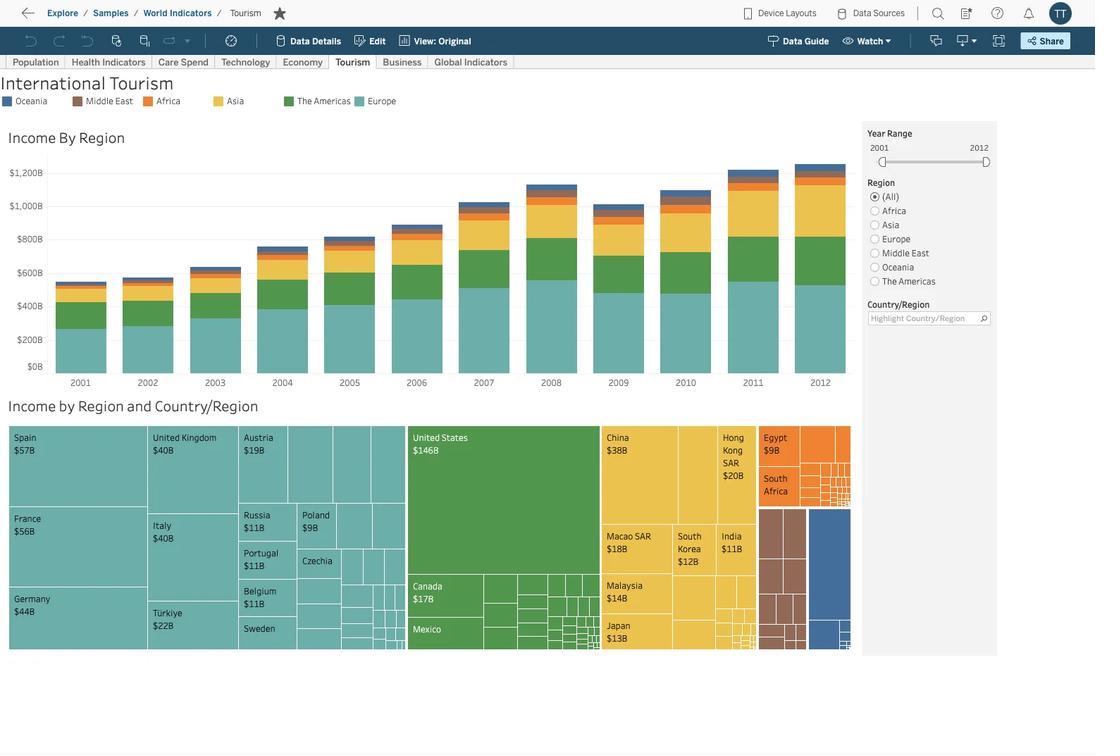 Task type: describe. For each thing, give the bounding box(es) containing it.
indicators
[[170, 8, 212, 18]]

tourism
[[230, 8, 261, 18]]

skip to content link
[[34, 8, 144, 27]]

world indicators link
[[143, 7, 213, 19]]

tourism element
[[226, 8, 266, 18]]

samples
[[93, 8, 129, 18]]

1 / from the left
[[83, 8, 88, 18]]

to
[[63, 11, 75, 24]]

3 / from the left
[[217, 8, 222, 18]]

world
[[143, 8, 168, 18]]

skip to content
[[37, 11, 121, 24]]



Task type: locate. For each thing, give the bounding box(es) containing it.
/ left tourism element
[[217, 8, 222, 18]]

2 / from the left
[[134, 8, 139, 18]]

0 horizontal spatial /
[[83, 8, 88, 18]]

samples link
[[92, 7, 129, 19]]

1 horizontal spatial /
[[134, 8, 139, 18]]

explore / samples / world indicators /
[[47, 8, 222, 18]]

/ right to at the left of the page
[[83, 8, 88, 18]]

skip
[[37, 11, 61, 24]]

explore link
[[47, 7, 79, 19]]

explore
[[47, 8, 78, 18]]

/ left world
[[134, 8, 139, 18]]

/
[[83, 8, 88, 18], [134, 8, 139, 18], [217, 8, 222, 18]]

content
[[77, 11, 121, 24]]

2 horizontal spatial /
[[217, 8, 222, 18]]



Task type: vqa. For each thing, say whether or not it's contained in the screenshot.
"Parameters"
no



